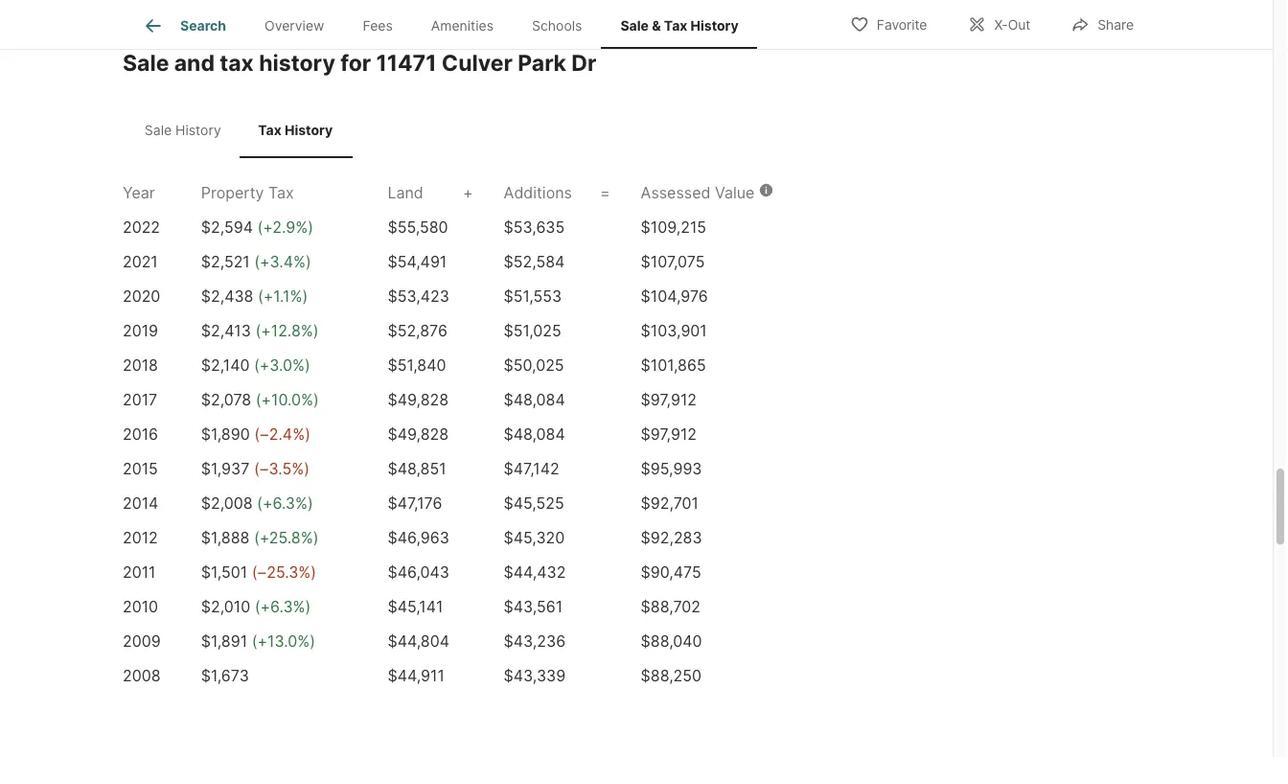 Task type: locate. For each thing, give the bounding box(es) containing it.
sale left and
[[123, 50, 169, 77]]

2016
[[123, 425, 158, 444]]

$2,521
[[201, 253, 250, 271]]

2 horizontal spatial history
[[691, 18, 739, 34]]

sale left &
[[621, 18, 649, 34]]

history down and
[[176, 123, 221, 139]]

&
[[652, 18, 661, 34]]

1 $48,084 from the top
[[504, 391, 566, 409]]

0 vertical spatial (+6.3%)
[[257, 494, 313, 513]]

1 vertical spatial $97,912
[[641, 425, 697, 444]]

1 vertical spatial sale
[[123, 50, 169, 77]]

2 $49,828 from the top
[[388, 425, 449, 444]]

(+2.9%)
[[257, 218, 314, 237]]

2 $48,084 from the top
[[504, 425, 566, 444]]

(−2.4%)
[[254, 425, 311, 444]]

$1,888 (+25.8%)
[[201, 529, 319, 547]]

(+3.4%)
[[254, 253, 311, 271]]

x-out
[[995, 17, 1031, 33]]

tax history tab
[[239, 107, 352, 155]]

$49,828 up $48,851
[[388, 425, 449, 444]]

(+10.0%)
[[256, 391, 319, 409]]

0 vertical spatial sale
[[621, 18, 649, 34]]

$2,078 (+10.0%)
[[201, 391, 319, 409]]

tab list containing sale history
[[123, 103, 356, 159]]

$107,075
[[641, 253, 705, 271]]

2015
[[123, 460, 158, 478]]

$97,912
[[641, 391, 697, 409], [641, 425, 697, 444]]

$1,937
[[201, 460, 250, 478]]

$53,635
[[504, 218, 565, 237]]

(+6.3%)
[[257, 494, 313, 513], [255, 598, 311, 616]]

0 horizontal spatial history
[[176, 123, 221, 139]]

$49,828
[[388, 391, 449, 409], [388, 425, 449, 444]]

$49,828 for $1,890 (−2.4%)
[[388, 425, 449, 444]]

$97,912 for $1,890 (−2.4%)
[[641, 425, 697, 444]]

history down history
[[285, 123, 333, 139]]

$45,320
[[504, 529, 565, 547]]

$1,891 (+13.0%)
[[201, 632, 316, 651]]

1 horizontal spatial history
[[285, 123, 333, 139]]

search link
[[142, 14, 226, 37]]

0 vertical spatial $49,828
[[388, 391, 449, 409]]

(+6.3%) for $2,008 (+6.3%)
[[257, 494, 313, 513]]

tax inside tab
[[258, 123, 282, 139]]

0 vertical spatial tax
[[664, 18, 688, 34]]

tab list containing search
[[123, 0, 774, 49]]

0 vertical spatial tab list
[[123, 0, 774, 49]]

$53,423
[[388, 287, 450, 306]]

$51,025
[[504, 322, 562, 340]]

tax up the property tax
[[258, 123, 282, 139]]

$88,702
[[641, 598, 701, 616]]

schools
[[532, 18, 582, 34]]

sale for sale history
[[145, 123, 172, 139]]

sale inside tab
[[145, 123, 172, 139]]

2 tab list from the top
[[123, 103, 356, 159]]

2019
[[123, 322, 158, 340]]

$2,521 (+3.4%)
[[201, 253, 311, 271]]

tab list
[[123, 0, 774, 49], [123, 103, 356, 159]]

fees tab
[[344, 3, 412, 49]]

schools tab
[[513, 3, 602, 49]]

$43,339
[[504, 667, 566, 685]]

$2,078
[[201, 391, 251, 409]]

sale and tax history for 11471 culver park dr
[[123, 50, 597, 77]]

2 $97,912 from the top
[[641, 425, 697, 444]]

amenities tab
[[412, 3, 513, 49]]

$2,594
[[201, 218, 253, 237]]

1 vertical spatial $49,828
[[388, 425, 449, 444]]

(+6.3%) up '(+25.8%)'
[[257, 494, 313, 513]]

2012
[[123, 529, 158, 547]]

history
[[691, 18, 739, 34], [176, 123, 221, 139], [285, 123, 333, 139]]

tax up (+2.9%)
[[268, 183, 294, 202]]

$101,865
[[641, 356, 706, 375]]

$88,040
[[641, 632, 702, 651]]

(+12.8%)
[[255, 322, 319, 340]]

$45,141
[[388, 598, 443, 616]]

history
[[259, 50, 336, 77]]

$49,828 down "$51,840"
[[388, 391, 449, 409]]

overview
[[265, 18, 325, 34]]

$109,215
[[641, 218, 707, 237]]

tab list up culver
[[123, 0, 774, 49]]

$43,236
[[504, 632, 566, 651]]

1 vertical spatial (+6.3%)
[[255, 598, 311, 616]]

$49,828 for $2,078 (+10.0%)
[[388, 391, 449, 409]]

$2,140 (+3.0%)
[[201, 356, 310, 375]]

0 vertical spatial $48,084
[[504, 391, 566, 409]]

search
[[180, 18, 226, 34]]

and
[[174, 50, 215, 77]]

tax
[[664, 18, 688, 34], [258, 123, 282, 139], [268, 183, 294, 202]]

+
[[463, 183, 473, 202]]

$2,438
[[201, 287, 254, 306]]

1 $49,828 from the top
[[388, 391, 449, 409]]

overview tab
[[246, 3, 344, 49]]

2022
[[123, 218, 160, 237]]

$48,084
[[504, 391, 566, 409], [504, 425, 566, 444]]

history right &
[[691, 18, 739, 34]]

1 vertical spatial tab list
[[123, 103, 356, 159]]

(+1.1%)
[[258, 287, 308, 306]]

land
[[388, 183, 424, 202]]

$48,084 up the $47,142 at the left bottom of page
[[504, 425, 566, 444]]

1 tab list from the top
[[123, 0, 774, 49]]

favorite
[[877, 17, 928, 33]]

culver
[[442, 50, 513, 77]]

2008
[[123, 667, 161, 685]]

$1,890 (−2.4%)
[[201, 425, 311, 444]]

$92,283
[[641, 529, 703, 547]]

$48,084 down the $50,025
[[504, 391, 566, 409]]

tab list up property
[[123, 103, 356, 159]]

(−3.5%)
[[254, 460, 310, 478]]

1 $97,912 from the top
[[641, 391, 697, 409]]

(+6.3%) up (+13.0%)
[[255, 598, 311, 616]]

$95,993
[[641, 460, 702, 478]]

$52,584
[[504, 253, 565, 271]]

sale
[[621, 18, 649, 34], [123, 50, 169, 77], [145, 123, 172, 139]]

$97,912 up $95,993 at the bottom
[[641, 425, 697, 444]]

share
[[1098, 17, 1134, 33]]

property tax
[[201, 183, 294, 202]]

value
[[715, 183, 755, 202]]

$52,876
[[388, 322, 448, 340]]

2 vertical spatial tax
[[268, 183, 294, 202]]

(+6.3%) for $2,010 (+6.3%)
[[255, 598, 311, 616]]

sale up year
[[145, 123, 172, 139]]

tax right &
[[664, 18, 688, 34]]

1 vertical spatial tax
[[258, 123, 282, 139]]

x-out button
[[952, 4, 1047, 44]]

$47,176
[[388, 494, 443, 513]]

2 vertical spatial sale
[[145, 123, 172, 139]]

fees
[[363, 18, 393, 34]]

sale inside "tab"
[[621, 18, 649, 34]]

0 vertical spatial $97,912
[[641, 391, 697, 409]]

1 vertical spatial $48,084
[[504, 425, 566, 444]]

$97,912 down $101,865
[[641, 391, 697, 409]]

amenities
[[431, 18, 494, 34]]



Task type: describe. For each thing, give the bounding box(es) containing it.
(−25.3%)
[[252, 563, 317, 582]]

11471
[[376, 50, 437, 77]]

tax inside "tab"
[[664, 18, 688, 34]]

$1,501 (−25.3%)
[[201, 563, 317, 582]]

assessed value
[[641, 183, 755, 202]]

$48,084 for (+10.0%)
[[504, 391, 566, 409]]

history for tax history
[[285, 123, 333, 139]]

$48,084 for (−2.4%)
[[504, 425, 566, 444]]

$2,413
[[201, 322, 251, 340]]

$54,491
[[388, 253, 447, 271]]

$1,937 (−3.5%)
[[201, 460, 310, 478]]

$2,008
[[201, 494, 253, 513]]

$44,432
[[504, 563, 566, 582]]

tax history
[[258, 123, 333, 139]]

(+25.8%)
[[254, 529, 319, 547]]

$1,888
[[201, 529, 250, 547]]

sale & tax history tab
[[602, 3, 758, 49]]

sale for sale & tax history
[[621, 18, 649, 34]]

$103,901
[[641, 322, 708, 340]]

2010
[[123, 598, 158, 616]]

dr
[[572, 50, 597, 77]]

x-
[[995, 17, 1009, 33]]

$2,413 (+12.8%)
[[201, 322, 319, 340]]

$2,010
[[201, 598, 250, 616]]

$55,580
[[388, 218, 448, 237]]

$1,891
[[201, 632, 248, 651]]

$88,250
[[641, 667, 702, 685]]

2009
[[123, 632, 161, 651]]

sale for sale and tax history for 11471 culver park dr
[[123, 50, 169, 77]]

2011
[[123, 563, 156, 582]]

$2,010 (+6.3%)
[[201, 598, 311, 616]]

$1,890
[[201, 425, 250, 444]]

$44,804
[[388, 632, 450, 651]]

2018
[[123, 356, 158, 375]]

sale history tab
[[127, 107, 239, 155]]

$48,851
[[388, 460, 446, 478]]

(+3.0%)
[[254, 356, 310, 375]]

tax
[[220, 50, 254, 77]]

$104,976
[[641, 287, 708, 306]]

park
[[518, 50, 567, 77]]

$92,701
[[641, 494, 699, 513]]

$43,561
[[504, 598, 563, 616]]

assessed
[[641, 183, 711, 202]]

share button
[[1055, 4, 1151, 44]]

2014
[[123, 494, 159, 513]]

$51,840
[[388, 356, 446, 375]]

$2,008 (+6.3%)
[[201, 494, 313, 513]]

$2,438 (+1.1%)
[[201, 287, 308, 306]]

property
[[201, 183, 264, 202]]

2017
[[123, 391, 158, 409]]

$1,501
[[201, 563, 248, 582]]

additions
[[504, 183, 572, 202]]

$44,911
[[388, 667, 445, 685]]

$90,475
[[641, 563, 702, 582]]

favorite button
[[834, 4, 944, 44]]

$2,140
[[201, 356, 250, 375]]

for
[[341, 50, 371, 77]]

history inside "tab"
[[691, 18, 739, 34]]

out
[[1009, 17, 1031, 33]]

$2,594 (+2.9%)
[[201, 218, 314, 237]]

$1,673
[[201, 667, 249, 685]]

$46,963
[[388, 529, 450, 547]]

$47,142
[[504, 460, 560, 478]]

history for sale history
[[176, 123, 221, 139]]

$97,912 for $2,078 (+10.0%)
[[641, 391, 697, 409]]

$46,043
[[388, 563, 450, 582]]

$45,525
[[504, 494, 565, 513]]



Task type: vqa. For each thing, say whether or not it's contained in the screenshot.


